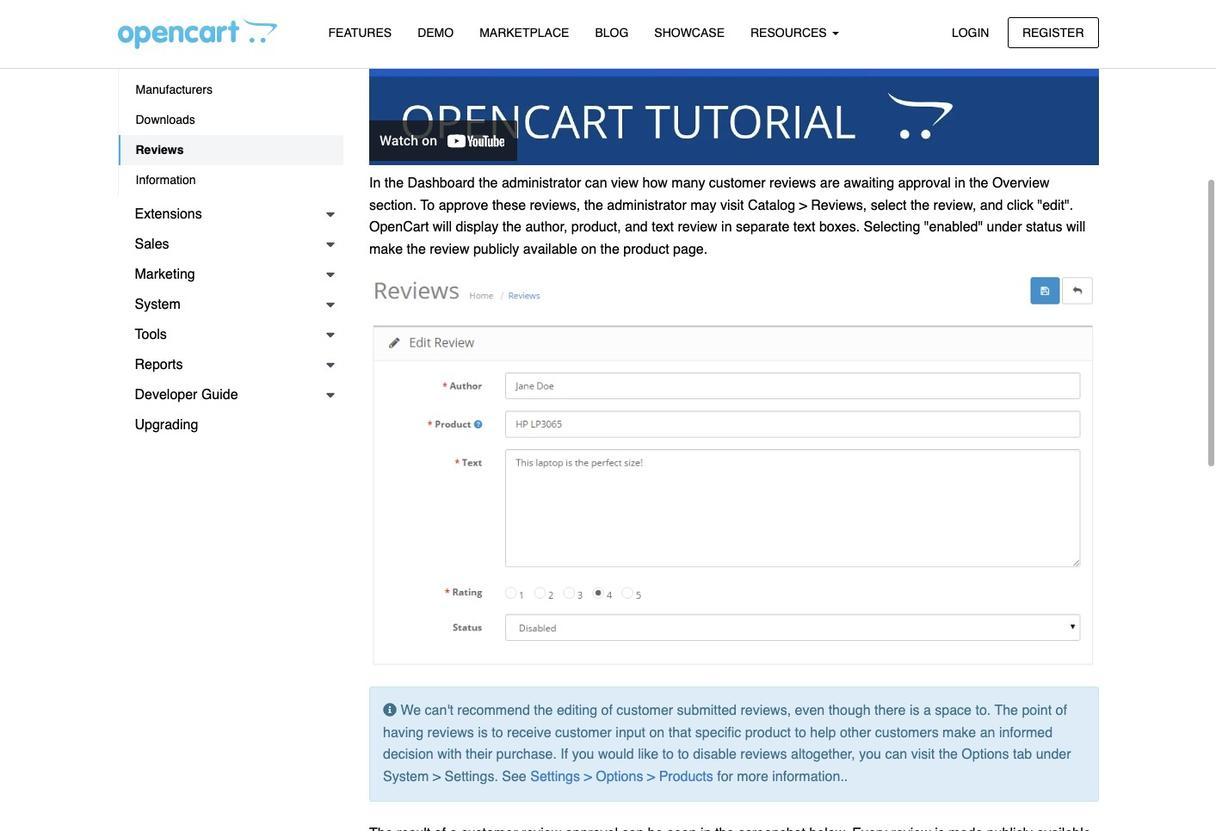 Task type: vqa. For each thing, say whether or not it's contained in the screenshot.
at to the top
no



Task type: describe. For each thing, give the bounding box(es) containing it.
their
[[466, 747, 493, 763]]

showcase
[[655, 26, 725, 40]]

approve
[[439, 198, 489, 213]]

1 vertical spatial is
[[478, 725, 488, 741]]

boxes.
[[820, 220, 860, 235]]

1 will from the left
[[433, 220, 452, 235]]

tab
[[1013, 747, 1032, 763]]

catalog
[[748, 198, 796, 213]]

make inside in the dashboard the administrator can view how many customer reviews are awaiting approval in the overview section. to approve these reviews, the administrator may visit catalog > reviews, select the review, and click "edit". opencart will display the author, product, and text review in separate text boxes. selecting "enabled" under status will make the review publicly available on the product page.
[[369, 242, 403, 257]]

guide
[[201, 387, 238, 403]]

the up receive
[[534, 703, 553, 719]]

the down opencart
[[407, 242, 426, 257]]

an
[[980, 725, 996, 741]]

look reviews image
[[369, 272, 1099, 676]]

product inside we can't recommend the editing of customer submitted reviews, even though there is a space to. the point of having reviews is to receive customer input on that specific product to help other customers make an informed decision with their purchase. if you would like to to disable reviews altogether, you can visit the options tab under system > settings. see
[[745, 725, 791, 741]]

review,
[[934, 198, 977, 213]]

the right in
[[385, 176, 404, 191]]

customers
[[875, 725, 939, 741]]

product,
[[571, 220, 621, 235]]

1 horizontal spatial administrator
[[607, 198, 687, 213]]

reports
[[135, 357, 183, 373]]

with
[[437, 747, 462, 763]]

extensions link
[[118, 200, 343, 230]]

many
[[672, 176, 705, 191]]

input
[[616, 725, 646, 741]]

other
[[840, 725, 872, 741]]

system inside we can't recommend the editing of customer submitted reviews, even though there is a space to. the point of having reviews is to receive customer input on that specific product to help other customers make an informed decision with their purchase. if you would like to to disable reviews altogether, you can visit the options tab under system > settings. see
[[383, 770, 429, 785]]

receive
[[507, 725, 552, 741]]

login link
[[937, 17, 1004, 48]]

demo
[[418, 26, 454, 40]]

author,
[[525, 220, 568, 235]]

2 of from the left
[[1056, 703, 1067, 719]]

reviews
[[136, 143, 184, 157]]

view
[[611, 176, 639, 191]]

for
[[717, 770, 733, 785]]

awaiting
[[844, 176, 895, 191]]

make inside we can't recommend the editing of customer submitted reviews, even though there is a space to. the point of having reviews is to receive customer input on that specific product to help other customers make an informed decision with their purchase. if you would like to to disable reviews altogether, you can visit the options tab under system > settings. see
[[943, 725, 976, 741]]

editing
[[557, 703, 598, 719]]

reviews, inside in the dashboard the administrator can view how many customer reviews are awaiting approval in the overview section. to approve these reviews, the administrator may visit catalog > reviews, select the review, and click "edit". opencart will display the author, product, and text review in separate text boxes. selecting "enabled" under status will make the review publicly available on the product page.
[[530, 198, 580, 213]]

section.
[[369, 198, 417, 213]]

though
[[829, 703, 871, 719]]

specific
[[695, 725, 741, 741]]

the up these
[[479, 176, 498, 191]]

1 of from the left
[[601, 703, 613, 719]]

page.
[[673, 242, 708, 257]]

a
[[924, 703, 931, 719]]

these
[[492, 198, 526, 213]]

1 horizontal spatial review
[[678, 220, 718, 235]]

features link
[[316, 18, 405, 48]]

upgrading link
[[118, 411, 343, 441]]

options inside options link
[[136, 53, 177, 66]]

the up product,
[[584, 198, 603, 213]]

more
[[737, 770, 769, 785]]

developer
[[135, 387, 198, 403]]

> inside in the dashboard the administrator can view how many customer reviews are awaiting approval in the overview section. to approve these reviews, the administrator may visit catalog > reviews, select the review, and click "edit". opencart will display the author, product, and text review in separate text boxes. selecting "enabled" under status will make the review publicly available on the product page.
[[799, 198, 807, 213]]

extensions
[[135, 207, 202, 222]]

info circle image
[[383, 703, 397, 717]]

disable
[[693, 747, 737, 763]]

if
[[561, 747, 568, 763]]

separate
[[736, 220, 790, 235]]

under inside in the dashboard the administrator can view how many customer reviews are awaiting approval in the overview section. to approve these reviews, the administrator may visit catalog > reviews, select the review, and click "edit". opencart will display the author, product, and text review in separate text boxes. selecting "enabled" under status will make the review publicly available on the product page.
[[987, 220, 1022, 235]]

customer inside in the dashboard the administrator can view how many customer reviews are awaiting approval in the overview section. to approve these reviews, the administrator may visit catalog > reviews, select the review, and click "edit". opencart will display the author, product, and text review in separate text boxes. selecting "enabled" under status will make the review publicly available on the product page.
[[709, 176, 766, 191]]

1 horizontal spatial in
[[955, 176, 966, 191]]

products
[[659, 770, 713, 785]]

that
[[669, 725, 692, 741]]

settings.
[[445, 770, 498, 785]]

purchase.
[[496, 747, 557, 763]]

available
[[523, 242, 578, 257]]

tools link
[[118, 320, 343, 350]]

are
[[820, 176, 840, 191]]

there
[[875, 703, 906, 719]]

settings > options > products for more information..
[[530, 770, 848, 785]]

2 vertical spatial options
[[596, 770, 643, 785]]

would
[[598, 747, 634, 763]]

space
[[935, 703, 972, 719]]

opencart - open source shopping cart solution image
[[118, 18, 277, 49]]

marketplace
[[480, 26, 569, 40]]

status
[[1026, 220, 1063, 235]]

click
[[1007, 198, 1034, 213]]

attributes link
[[118, 15, 343, 45]]

2 text from the left
[[793, 220, 816, 235]]

on inside in the dashboard the administrator can view how many customer reviews are awaiting approval in the overview section. to approve these reviews, the administrator may visit catalog > reviews, select the review, and click "edit". opencart will display the author, product, and text review in separate text boxes. selecting "enabled" under status will make the review publicly available on the product page.
[[581, 242, 597, 257]]

the down product,
[[601, 242, 620, 257]]

downloads link
[[118, 105, 343, 135]]

we can't recommend the editing of customer submitted reviews, even though there is a space to. the point of having reviews is to receive customer input on that specific product to help other customers make an informed decision with their purchase. if you would like to to disable reviews altogether, you can visit the options tab under system > settings. see
[[383, 703, 1071, 785]]

2 you from the left
[[859, 747, 882, 763]]

alert containing we can't recommend the editing of customer submitted reviews, even though there is a space to. the point of having reviews is to receive customer input on that specific product to help other customers make an informed decision with their purchase. if you would like to to disable reviews altogether, you can visit the options tab under system > settings. see
[[369, 687, 1099, 803]]

we
[[401, 703, 421, 719]]

settings
[[530, 770, 580, 785]]

upgrading
[[135, 418, 198, 433]]

see
[[502, 770, 527, 785]]

register link
[[1008, 17, 1099, 48]]

information
[[136, 173, 196, 187]]

even
[[795, 703, 825, 719]]

1 vertical spatial and
[[625, 220, 648, 235]]



Task type: locate. For each thing, give the bounding box(es) containing it.
help
[[810, 725, 836, 741]]

sales
[[135, 237, 169, 252]]

1 vertical spatial customer
[[617, 703, 673, 719]]

altogether,
[[791, 747, 856, 763]]

0 vertical spatial administrator
[[502, 176, 581, 191]]

resources
[[751, 26, 830, 40]]

administrator
[[502, 176, 581, 191], [607, 198, 687, 213]]

> inside we can't recommend the editing of customer submitted reviews, even though there is a space to. the point of having reviews is to receive customer input on that specific product to help other customers make an informed decision with their purchase. if you would like to to disable reviews altogether, you can visit the options tab under system > settings. see
[[433, 770, 441, 785]]

0 horizontal spatial can
[[585, 176, 607, 191]]

0 vertical spatial product
[[624, 242, 669, 257]]

in
[[369, 176, 381, 191]]

0 horizontal spatial you
[[572, 747, 594, 763]]

resources link
[[738, 18, 852, 48]]

is up their
[[478, 725, 488, 741]]

1 horizontal spatial will
[[1067, 220, 1086, 235]]

> down like
[[647, 770, 655, 785]]

reviews link
[[118, 135, 343, 165]]

1 horizontal spatial customer
[[617, 703, 673, 719]]

0 horizontal spatial review
[[430, 242, 470, 257]]

information link
[[118, 165, 343, 195]]

product left page.
[[624, 242, 669, 257]]

0 vertical spatial can
[[585, 176, 607, 191]]

visit inside we can't recommend the editing of customer submitted reviews, even though there is a space to. the point of having reviews is to receive customer input on that specific product to help other customers make an informed decision with their purchase. if you would like to to disable reviews altogether, you can visit the options tab under system > settings. see
[[911, 747, 935, 763]]

visit inside in the dashboard the administrator can view how many customer reviews are awaiting approval in the overview section. to approve these reviews, the administrator may visit catalog > reviews, select the review, and click "edit". opencart will display the author, product, and text review in separate text boxes. selecting "enabled" under status will make the review publicly available on the product page.
[[720, 198, 744, 213]]

review
[[678, 220, 718, 235], [430, 242, 470, 257]]

marketing link
[[118, 260, 343, 290]]

0 horizontal spatial is
[[478, 725, 488, 741]]

0 vertical spatial reviews
[[770, 176, 816, 191]]

administrator up these
[[502, 176, 581, 191]]

select
[[871, 198, 907, 213]]

login
[[952, 25, 990, 39]]

sales link
[[118, 230, 343, 260]]

in left separate
[[722, 220, 732, 235]]

options
[[136, 53, 177, 66], [962, 747, 1009, 763], [596, 770, 643, 785]]

reviews inside in the dashboard the administrator can view how many customer reviews are awaiting approval in the overview section. to approve these reviews, the administrator may visit catalog > reviews, select the review, and click "edit". opencart will display the author, product, and text review in separate text boxes. selecting "enabled" under status will make the review publicly available on the product page.
[[770, 176, 816, 191]]

0 horizontal spatial in
[[722, 220, 732, 235]]

can left view
[[585, 176, 607, 191]]

visit
[[720, 198, 744, 213], [911, 747, 935, 763]]

2 vertical spatial reviews
[[741, 747, 787, 763]]

make down space
[[943, 725, 976, 741]]

1 horizontal spatial and
[[980, 198, 1003, 213]]

0 vertical spatial is
[[910, 703, 920, 719]]

product up more
[[745, 725, 791, 741]]

1 vertical spatial system
[[383, 770, 429, 785]]

1 horizontal spatial options
[[596, 770, 643, 785]]

2 vertical spatial customer
[[555, 725, 612, 741]]

> right settings at the left of page
[[584, 770, 592, 785]]

in up review,
[[955, 176, 966, 191]]

1 horizontal spatial on
[[650, 725, 665, 741]]

customer up may
[[709, 176, 766, 191]]

developer guide link
[[118, 381, 343, 411]]

demo link
[[405, 18, 467, 48]]

you right "if"
[[572, 747, 594, 763]]

features
[[328, 26, 392, 40]]

to left help
[[795, 725, 806, 741]]

1 horizontal spatial system
[[383, 770, 429, 785]]

1 vertical spatial in
[[722, 220, 732, 235]]

attributes
[[136, 22, 187, 36]]

settings > options > products link
[[530, 770, 713, 785]]

1 vertical spatial review
[[430, 242, 470, 257]]

is
[[910, 703, 920, 719], [478, 725, 488, 741]]

0 vertical spatial review
[[678, 220, 718, 235]]

options down the an on the bottom of the page
[[962, 747, 1009, 763]]

1 horizontal spatial is
[[910, 703, 920, 719]]

manufacturers link
[[118, 75, 343, 105]]

0 vertical spatial system
[[135, 297, 181, 313]]

1 vertical spatial make
[[943, 725, 976, 741]]

reviews, inside we can't recommend the editing of customer submitted reviews, even though there is a space to. the point of having reviews is to receive customer input on that specific product to help other customers make an informed decision with their purchase. if you would like to to disable reviews altogether, you can visit the options tab under system > settings. see
[[741, 703, 791, 719]]

publicly
[[473, 242, 519, 257]]

text left the boxes.
[[793, 220, 816, 235]]

2 horizontal spatial options
[[962, 747, 1009, 763]]

0 horizontal spatial administrator
[[502, 176, 581, 191]]

system down decision
[[383, 770, 429, 785]]

on left that
[[650, 725, 665, 741]]

0 horizontal spatial will
[[433, 220, 452, 235]]

0 vertical spatial make
[[369, 242, 403, 257]]

1 you from the left
[[572, 747, 594, 763]]

visit right may
[[720, 198, 744, 213]]

review down display
[[430, 242, 470, 257]]

1 horizontal spatial reviews,
[[741, 703, 791, 719]]

may
[[691, 198, 717, 213]]

"enabled"
[[924, 220, 983, 235]]

system link
[[118, 290, 343, 320]]

1 vertical spatial options
[[962, 747, 1009, 763]]

1 horizontal spatial of
[[1056, 703, 1067, 719]]

2 horizontal spatial customer
[[709, 176, 766, 191]]

0 horizontal spatial of
[[601, 703, 613, 719]]

text up page.
[[652, 220, 674, 235]]

> right "catalog"
[[799, 198, 807, 213]]

marketing
[[135, 267, 195, 282]]

having
[[383, 725, 424, 741]]

of right 'point'
[[1056, 703, 1067, 719]]

reviews,
[[811, 198, 867, 213]]

system up tools
[[135, 297, 181, 313]]

1 text from the left
[[652, 220, 674, 235]]

will down the "edit".
[[1067, 220, 1086, 235]]

1 horizontal spatial under
[[1036, 747, 1071, 763]]

text
[[652, 220, 674, 235], [793, 220, 816, 235]]

0 horizontal spatial on
[[581, 242, 597, 257]]

2 will from the left
[[1067, 220, 1086, 235]]

can't
[[425, 703, 454, 719]]

like
[[638, 747, 659, 763]]

1 vertical spatial product
[[745, 725, 791, 741]]

0 horizontal spatial system
[[135, 297, 181, 313]]

> down with
[[433, 770, 441, 785]]

reports link
[[118, 350, 343, 381]]

0 horizontal spatial options
[[136, 53, 177, 66]]

1 horizontal spatial make
[[943, 725, 976, 741]]

informed
[[999, 725, 1053, 741]]

1 horizontal spatial product
[[745, 725, 791, 741]]

downloads
[[136, 113, 195, 127]]

reviews up "catalog"
[[770, 176, 816, 191]]

to down the recommend
[[492, 725, 503, 741]]

0 vertical spatial under
[[987, 220, 1022, 235]]

point
[[1022, 703, 1052, 719]]

1 vertical spatial can
[[885, 747, 908, 763]]

the down space
[[939, 747, 958, 763]]

reviews, left even at the right
[[741, 703, 791, 719]]

under down click
[[987, 220, 1022, 235]]

is left a
[[910, 703, 920, 719]]

blog link
[[582, 18, 642, 48]]

approval
[[898, 176, 951, 191]]

1 horizontal spatial text
[[793, 220, 816, 235]]

can inside in the dashboard the administrator can view how many customer reviews are awaiting approval in the overview section. to approve these reviews, the administrator may visit catalog > reviews, select the review, and click "edit". opencart will display the author, product, and text review in separate text boxes. selecting "enabled" under status will make the review publicly available on the product page.
[[585, 176, 607, 191]]

submitted
[[677, 703, 737, 719]]

overview
[[993, 176, 1050, 191]]

under right tab at the bottom of page
[[1036, 747, 1071, 763]]

alert
[[369, 687, 1099, 803]]

in
[[955, 176, 966, 191], [722, 220, 732, 235]]

make down opencart
[[369, 242, 403, 257]]

0 vertical spatial visit
[[720, 198, 744, 213]]

0 vertical spatial options
[[136, 53, 177, 66]]

1 horizontal spatial you
[[859, 747, 882, 763]]

1 vertical spatial on
[[650, 725, 665, 741]]

and right product,
[[625, 220, 648, 235]]

0 horizontal spatial product
[[624, 242, 669, 257]]

you down 'other'
[[859, 747, 882, 763]]

and left click
[[980, 198, 1003, 213]]

to
[[420, 198, 435, 213]]

under inside we can't recommend the editing of customer submitted reviews, even though there is a space to. the point of having reviews is to receive customer input on that specific product to help other customers make an informed decision with their purchase. if you would like to to disable reviews altogether, you can visit the options tab under system > settings. see
[[1036, 747, 1071, 763]]

0 horizontal spatial reviews,
[[530, 198, 580, 213]]

system
[[135, 297, 181, 313], [383, 770, 429, 785]]

how
[[643, 176, 668, 191]]

>
[[799, 198, 807, 213], [433, 770, 441, 785], [584, 770, 592, 785], [647, 770, 655, 785]]

customer up input on the bottom right of the page
[[617, 703, 673, 719]]

can
[[585, 176, 607, 191], [885, 747, 908, 763]]

0 horizontal spatial under
[[987, 220, 1022, 235]]

1 horizontal spatial can
[[885, 747, 908, 763]]

decision
[[383, 747, 434, 763]]

customer down editing
[[555, 725, 612, 741]]

administrator down the how
[[607, 198, 687, 213]]

0 vertical spatial customer
[[709, 176, 766, 191]]

selecting
[[864, 220, 921, 235]]

0 vertical spatial and
[[980, 198, 1003, 213]]

0 vertical spatial on
[[581, 242, 597, 257]]

the down approval
[[911, 198, 930, 213]]

0 horizontal spatial customer
[[555, 725, 612, 741]]

tools
[[135, 327, 167, 343]]

to up products
[[678, 747, 689, 763]]

display
[[456, 220, 499, 235]]

0 horizontal spatial visit
[[720, 198, 744, 213]]

options down would
[[596, 770, 643, 785]]

1 vertical spatial administrator
[[607, 198, 687, 213]]

can down customers
[[885, 747, 908, 763]]

0 vertical spatial reviews,
[[530, 198, 580, 213]]

0 horizontal spatial text
[[652, 220, 674, 235]]

recommend
[[457, 703, 530, 719]]

reviews,
[[530, 198, 580, 213], [741, 703, 791, 719]]

on inside we can't recommend the editing of customer submitted reviews, even though there is a space to. the point of having reviews is to receive customer input on that specific product to help other customers make an informed decision with their purchase. if you would like to to disable reviews altogether, you can visit the options tab under system > settings. see
[[650, 725, 665, 741]]

1 vertical spatial reviews,
[[741, 703, 791, 719]]

0 horizontal spatial make
[[369, 242, 403, 257]]

dashboard
[[408, 176, 475, 191]]

reviews up with
[[428, 725, 474, 741]]

0 vertical spatial in
[[955, 176, 966, 191]]

options inside we can't recommend the editing of customer submitted reviews, even though there is a space to. the point of having reviews is to receive customer input on that specific product to help other customers make an informed decision with their purchase. if you would like to to disable reviews altogether, you can visit the options tab under system > settings. see
[[962, 747, 1009, 763]]

reviews, up author,
[[530, 198, 580, 213]]

to right like
[[663, 747, 674, 763]]

1 vertical spatial under
[[1036, 747, 1071, 763]]

the up review,
[[970, 176, 989, 191]]

1 vertical spatial reviews
[[428, 725, 474, 741]]

developer guide
[[135, 387, 238, 403]]

opencart
[[369, 220, 429, 235]]

of
[[601, 703, 613, 719], [1056, 703, 1067, 719]]

product inside in the dashboard the administrator can view how many customer reviews are awaiting approval in the overview section. to approve these reviews, the administrator may visit catalog > reviews, select the review, and click "edit". opencart will display the author, product, and text review in separate text boxes. selecting "enabled" under status will make the review publicly available on the product page.
[[624, 242, 669, 257]]

manufacturers
[[136, 83, 213, 96]]

can inside we can't recommend the editing of customer submitted reviews, even though there is a space to. the point of having reviews is to receive customer input on that specific product to help other customers make an informed decision with their purchase. if you would like to to disable reviews altogether, you can visit the options tab under system > settings. see
[[885, 747, 908, 763]]

marketplace link
[[467, 18, 582, 48]]

of right editing
[[601, 703, 613, 719]]

customer
[[709, 176, 766, 191], [617, 703, 673, 719], [555, 725, 612, 741]]

information..
[[772, 770, 848, 785]]

the
[[995, 703, 1018, 719]]

the down these
[[503, 220, 522, 235]]

to
[[492, 725, 503, 741], [795, 725, 806, 741], [663, 747, 674, 763], [678, 747, 689, 763]]

1 horizontal spatial visit
[[911, 747, 935, 763]]

on down product,
[[581, 242, 597, 257]]

blog
[[595, 26, 629, 40]]

visit down customers
[[911, 747, 935, 763]]

1 vertical spatial visit
[[911, 747, 935, 763]]

options link
[[118, 45, 343, 75]]

options down attributes
[[136, 53, 177, 66]]

will down to
[[433, 220, 452, 235]]

review down may
[[678, 220, 718, 235]]

reviews up more
[[741, 747, 787, 763]]

0 horizontal spatial and
[[625, 220, 648, 235]]



